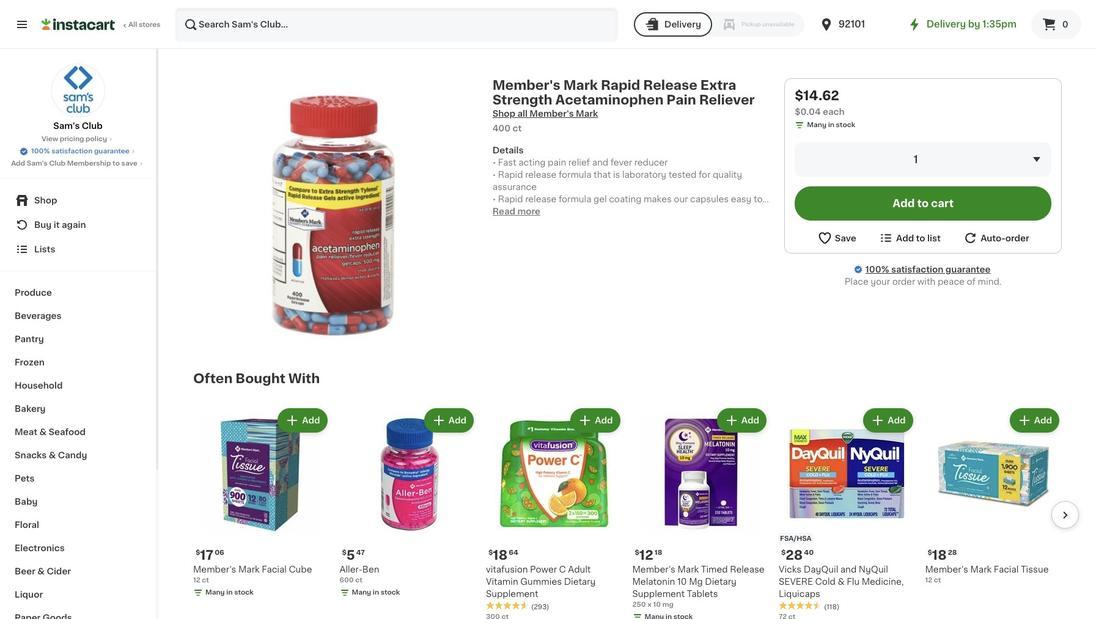 Task type: locate. For each thing, give the bounding box(es) containing it.
order
[[1006, 234, 1029, 242], [892, 278, 915, 286]]

4 $ from the left
[[635, 549, 639, 556]]

1 vertical spatial 10
[[653, 601, 661, 608]]

2 supplement from the left
[[632, 590, 685, 598]]

snacks
[[15, 451, 47, 460]]

member's up melatonin
[[632, 565, 676, 574]]

(293)
[[531, 604, 549, 610]]

1 horizontal spatial satisfaction
[[891, 265, 944, 274]]

0 horizontal spatial stock
[[234, 589, 254, 596]]

1 vertical spatial •
[[493, 171, 496, 179]]

0 horizontal spatial satisfaction
[[51, 148, 92, 155]]

member's up strength
[[493, 79, 560, 92]]

mark up mg
[[678, 565, 699, 574]]

1 $ from the left
[[196, 549, 200, 556]]

100% satisfaction guarantee inside button
[[31, 148, 130, 155]]

add inside button
[[896, 234, 914, 242]]

100% satisfaction guarantee down view pricing policy link
[[31, 148, 130, 155]]

to inside button
[[916, 234, 925, 242]]

$ for $ 12 18
[[635, 549, 639, 556]]

$ inside $ 12 18
[[635, 549, 639, 556]]

supplement down melatonin
[[632, 590, 685, 598]]

0 vertical spatial club
[[82, 122, 103, 130]]

0 horizontal spatial 18
[[493, 549, 508, 562]]

0 vertical spatial 100% satisfaction guarantee
[[31, 148, 130, 155]]

18 left "64"
[[493, 549, 508, 562]]

100% down the view
[[31, 148, 50, 155]]

1 horizontal spatial stock
[[381, 589, 400, 596]]

0 vertical spatial release
[[643, 79, 698, 92]]

12 down "$ 18 28"
[[925, 577, 932, 584]]

0 vertical spatial guarantee
[[94, 148, 130, 155]]

64
[[509, 549, 518, 556]]

guarantee up of
[[946, 265, 991, 274]]

in down member's mark facial cube 12 ct
[[226, 589, 233, 596]]

2 horizontal spatial 18
[[932, 549, 947, 562]]

member's mark facial tissue 12 ct
[[925, 565, 1049, 584]]

rapid up swallow
[[498, 195, 523, 204]]

rapid down fast
[[498, 171, 523, 179]]

$ for $ 18 64
[[488, 549, 493, 556]]

$ left 06
[[196, 549, 200, 556]]

None search field
[[175, 7, 618, 42]]

3 add button from the left
[[572, 410, 619, 432]]

0 horizontal spatial club
[[49, 160, 65, 167]]

member's mark rapid release extra strength acetaminophen pain reliever image
[[203, 88, 457, 342]]

release down acting
[[525, 171, 557, 179]]

delivery button
[[634, 12, 712, 37]]

mind.
[[978, 278, 1002, 286]]

• up read
[[493, 195, 496, 204]]

club up policy at the left top of page
[[82, 122, 103, 130]]

and inside "vicks dayquil and nyquil severe cold & flu medicine, liquicaps"
[[841, 565, 857, 574]]

100% satisfaction guarantee up with
[[866, 265, 991, 274]]

shop up '400'
[[493, 109, 515, 118]]

product group containing 17
[[193, 406, 330, 600]]

1 field
[[795, 142, 1052, 177]]

& right beer
[[38, 567, 45, 576]]

dietary inside vitafusion power c adult vitamin gummies dietary supplement
[[564, 577, 596, 586]]

order inside button
[[1006, 234, 1029, 242]]

shop
[[493, 109, 515, 118], [34, 196, 57, 205]]

rapid
[[601, 79, 640, 92], [498, 171, 523, 179], [498, 195, 523, 204]]

shop up buy
[[34, 196, 57, 205]]

buy
[[34, 221, 52, 229]]

mark for member's mark facial cube 12 ct
[[238, 565, 260, 574]]

by
[[968, 20, 980, 29]]

pricing
[[60, 136, 84, 142]]

1 horizontal spatial in
[[373, 589, 379, 596]]

1 vertical spatial formula
[[559, 195, 591, 204]]

it
[[54, 221, 60, 229]]

member's down $ 17 06
[[193, 565, 236, 574]]

delivery inside 'button'
[[664, 20, 701, 29]]

many down $ 17 06
[[205, 589, 225, 596]]

many
[[807, 122, 827, 128], [205, 589, 225, 596], [352, 589, 371, 596]]

0 horizontal spatial dietary
[[564, 577, 596, 586]]

and up flu
[[841, 565, 857, 574]]

2 horizontal spatial 12
[[925, 577, 932, 584]]

sam's down the view
[[27, 160, 48, 167]]

release
[[525, 171, 557, 179], [525, 195, 557, 204]]

release right timed
[[730, 565, 765, 574]]

to left 'list'
[[916, 234, 925, 242]]

facial for tissue
[[994, 565, 1019, 574]]

add to cart button
[[795, 186, 1052, 221]]

0 vertical spatial satisfaction
[[51, 148, 92, 155]]

formula left gel
[[559, 195, 591, 204]]

0 horizontal spatial in
[[226, 589, 233, 596]]

18 up member's mark facial tissue 12 ct on the right of page
[[932, 549, 947, 562]]

0 horizontal spatial facial
[[262, 565, 287, 574]]

$ up melatonin
[[635, 549, 639, 556]]

release for dietary
[[730, 565, 765, 574]]

many in stock down ben
[[352, 589, 400, 596]]

mark for member's mark timed release melatonin 10 mg dietary supplement tablets 250 x 10 mg
[[678, 565, 699, 574]]

add button for $ 18 64
[[572, 410, 619, 432]]

tissue
[[1021, 565, 1049, 574]]

1 vertical spatial club
[[49, 160, 65, 167]]

4 add button from the left
[[718, 410, 765, 432]]

1 horizontal spatial 18
[[655, 549, 662, 556]]

12 up melatonin
[[639, 549, 653, 562]]

6 add button from the left
[[1011, 410, 1058, 432]]

to left save
[[113, 160, 120, 167]]

product group
[[193, 406, 330, 600], [340, 406, 476, 600], [486, 406, 623, 619], [632, 406, 769, 619], [779, 406, 916, 619], [925, 406, 1062, 585]]

• left fast
[[493, 158, 496, 167]]

1 formula from the top
[[559, 171, 591, 179]]

1:35pm
[[983, 20, 1017, 29]]

0 button
[[1031, 10, 1082, 39]]

1 vertical spatial 100%
[[866, 265, 889, 274]]

member's for member's mark facial cube 12 ct
[[193, 565, 236, 574]]

floral
[[15, 521, 39, 529]]

28 inside "$ 18 28"
[[948, 549, 957, 556]]

buy it again link
[[7, 213, 149, 237]]

mark inside member's mark facial tissue 12 ct
[[971, 565, 992, 574]]

1 horizontal spatial dietary
[[705, 577, 737, 586]]

2 product group from the left
[[340, 406, 476, 600]]

meat & seafood
[[15, 428, 86, 437]]

satisfaction down pricing
[[51, 148, 92, 155]]

1 horizontal spatial supplement
[[632, 590, 685, 598]]

0 horizontal spatial 12
[[193, 577, 200, 584]]

1 horizontal spatial shop
[[493, 109, 515, 118]]

$ left 47
[[342, 549, 347, 556]]

& left flu
[[838, 577, 845, 586]]

0 horizontal spatial many in stock
[[205, 589, 254, 596]]

12 inside member's mark facial tissue 12 ct
[[925, 577, 932, 584]]

pets link
[[7, 467, 149, 490]]

bought
[[236, 372, 285, 385]]

& for meat
[[39, 428, 47, 437]]

5 $ from the left
[[781, 549, 786, 556]]

guarantee down policy at the left top of page
[[94, 148, 130, 155]]

product group containing 5
[[340, 406, 476, 600]]

mg
[[663, 601, 674, 608]]

member's for member's mark rapid release extra strength acetaminophen pain reliever shop all member's mark 400 ct
[[493, 79, 560, 92]]

many in stock down each
[[807, 122, 855, 128]]

in down each
[[828, 122, 834, 128]]

1 horizontal spatial and
[[841, 565, 857, 574]]

supplement down vitamin at bottom
[[486, 590, 538, 598]]

0 vertical spatial and
[[592, 158, 608, 167]]

100% up the your
[[866, 265, 889, 274]]

12
[[639, 549, 653, 562], [193, 577, 200, 584], [925, 577, 932, 584]]

0 vertical spatial release
[[525, 171, 557, 179]]

easy
[[731, 195, 752, 204]]

sam's up pricing
[[53, 122, 80, 130]]

$ for $ 5 47
[[342, 549, 347, 556]]

1 horizontal spatial release
[[730, 565, 765, 574]]

$ 18 28
[[928, 549, 957, 562]]

member's
[[493, 79, 560, 92], [193, 565, 236, 574], [632, 565, 676, 574], [925, 565, 968, 574]]

ct down all
[[513, 124, 522, 133]]

cube
[[289, 565, 312, 574]]

2 horizontal spatial many in stock
[[807, 122, 855, 128]]

laboratory
[[622, 171, 666, 179]]

produce link
[[7, 281, 149, 304]]

600
[[340, 577, 354, 584]]

100% satisfaction guarantee link
[[866, 264, 991, 276]]

release up more
[[525, 195, 557, 204]]

0 vertical spatial •
[[493, 158, 496, 167]]

$ left "64"
[[488, 549, 493, 556]]

of
[[967, 278, 976, 286]]

2 horizontal spatial in
[[828, 122, 834, 128]]

release inside member's mark rapid release extra strength acetaminophen pain reliever shop all member's mark 400 ct
[[643, 79, 698, 92]]

$ inside $ 17 06
[[196, 549, 200, 556]]

member's inside member's mark facial tissue 12 ct
[[925, 565, 968, 574]]

quality
[[713, 171, 742, 179]]

many down aller-ben 600 ct
[[352, 589, 371, 596]]

mark left tissue
[[971, 565, 992, 574]]

0 horizontal spatial 100% satisfaction guarantee
[[31, 148, 130, 155]]

(118)
[[824, 604, 839, 610]]

12 down 17
[[193, 577, 200, 584]]

$ inside the $ 28 40
[[781, 549, 786, 556]]

0 horizontal spatial and
[[592, 158, 608, 167]]

rapid up acetaminophen
[[601, 79, 640, 92]]

2 facial from the left
[[994, 565, 1019, 574]]

in
[[828, 122, 834, 128], [226, 589, 233, 596], [373, 589, 379, 596]]

beverages link
[[7, 304, 149, 328]]

10 left mg
[[677, 577, 687, 586]]

4 product group from the left
[[632, 406, 769, 619]]

and up that
[[592, 158, 608, 167]]

$ inside $ 18 64
[[488, 549, 493, 556]]

5 add button from the left
[[865, 410, 912, 432]]

250
[[632, 601, 646, 608]]

0 vertical spatial formula
[[559, 171, 591, 179]]

to right the easy
[[754, 195, 763, 204]]

add button for $ 28 40
[[865, 410, 912, 432]]

ct down 17
[[202, 577, 209, 584]]

2 add button from the left
[[425, 410, 473, 432]]

2 vertical spatial •
[[493, 195, 496, 204]]

1 horizontal spatial sam's
[[53, 122, 80, 130]]

add sam's club membership to save link
[[11, 159, 145, 169]]

6 $ from the left
[[928, 549, 932, 556]]

satisfaction up place your order with peace of mind.
[[891, 265, 944, 274]]

formula down relief
[[559, 171, 591, 179]]

& right meat
[[39, 428, 47, 437]]

reducer
[[634, 158, 668, 167]]

add button for $ 18 28
[[1011, 410, 1058, 432]]

electronics link
[[7, 537, 149, 560]]

in for 17
[[226, 589, 233, 596]]

strength
[[493, 94, 552, 106]]

1 vertical spatial 100% satisfaction guarantee
[[866, 265, 991, 274]]

add button for $ 5 47
[[425, 410, 473, 432]]

& for snacks
[[49, 451, 56, 460]]

satisfaction inside button
[[51, 148, 92, 155]]

many down $0.04 on the right top of the page
[[807, 122, 827, 128]]

release inside member's mark timed release melatonin 10 mg dietary supplement tablets 250 x 10 mg
[[730, 565, 765, 574]]

facial inside member's mark facial cube 12 ct
[[262, 565, 287, 574]]

member's inside member's mark rapid release extra strength acetaminophen pain reliever shop all member's mark 400 ct
[[493, 79, 560, 92]]

1 vertical spatial release
[[730, 565, 765, 574]]

fever
[[611, 158, 632, 167]]

2 dietary from the left
[[705, 577, 737, 586]]

beverages
[[15, 312, 61, 320]]

member's inside member's mark timed release melatonin 10 mg dietary supplement tablets 250 x 10 mg
[[632, 565, 676, 574]]

1 horizontal spatial order
[[1006, 234, 1029, 242]]

0 vertical spatial rapid
[[601, 79, 640, 92]]

0 horizontal spatial supplement
[[486, 590, 538, 598]]

5 product group from the left
[[779, 406, 916, 619]]

5
[[347, 549, 355, 562]]

0 horizontal spatial delivery
[[664, 20, 701, 29]]

2 vertical spatial rapid
[[498, 195, 523, 204]]

1 horizontal spatial many in stock
[[352, 589, 400, 596]]

1
[[914, 155, 918, 164]]

mark up mark
[[563, 79, 598, 92]]

many in stock down member's mark facial cube 12 ct
[[205, 589, 254, 596]]

1 horizontal spatial delivery
[[927, 20, 966, 29]]

release up pain
[[643, 79, 698, 92]]

delivery for delivery
[[664, 20, 701, 29]]

18 up melatonin
[[655, 549, 662, 556]]

to
[[113, 160, 120, 167], [754, 195, 763, 204], [917, 199, 929, 208], [916, 234, 925, 242]]

facial left tissue
[[994, 565, 1019, 574]]

28
[[786, 549, 803, 562], [948, 549, 957, 556]]

10 right x
[[653, 601, 661, 608]]

pantry link
[[7, 328, 149, 351]]

mark left cube
[[238, 565, 260, 574]]

2 $ from the left
[[342, 549, 347, 556]]

$ up member's mark facial tissue 12 ct on the right of page
[[928, 549, 932, 556]]

household link
[[7, 374, 149, 397]]

1 horizontal spatial facial
[[994, 565, 1019, 574]]

dietary down timed
[[705, 577, 737, 586]]

bakery
[[15, 405, 46, 413]]

mark inside member's mark timed release melatonin 10 mg dietary supplement tablets 250 x 10 mg
[[678, 565, 699, 574]]

0 horizontal spatial guarantee
[[94, 148, 130, 155]]

dietary down adult
[[564, 577, 596, 586]]

1 add button from the left
[[279, 410, 326, 432]]

club down 100% satisfaction guarantee button
[[49, 160, 65, 167]]

capsules
[[690, 195, 729, 204]]

with
[[288, 372, 320, 385]]

rapid inside member's mark rapid release extra strength acetaminophen pain reliever shop all member's mark 400 ct
[[601, 79, 640, 92]]

facial left cube
[[262, 565, 287, 574]]

add for $ 12 18
[[741, 416, 759, 425]]

$0.04
[[795, 108, 821, 116]]

18 for $ 18 28
[[932, 549, 947, 562]]

stock for 17
[[234, 589, 254, 596]]

add button for $ 17 06
[[279, 410, 326, 432]]

each
[[823, 108, 845, 116]]

• up assurance
[[493, 171, 496, 179]]

1 vertical spatial order
[[892, 278, 915, 286]]

service type group
[[634, 12, 804, 37]]

0 horizontal spatial release
[[643, 79, 698, 92]]

sam's
[[53, 122, 80, 130], [27, 160, 48, 167]]

mark inside member's mark facial cube 12 ct
[[238, 565, 260, 574]]

facial inside member's mark facial tissue 12 ct
[[994, 565, 1019, 574]]

• fast acting pain relief and fever reducer • rapid release formula that is laboratory tested for quality assurance • rapid release formula gel coating makes our capsules easy to swallow
[[493, 158, 763, 216]]

100%
[[31, 148, 50, 155], [866, 265, 889, 274]]

0 vertical spatial 10
[[677, 577, 687, 586]]

1 dietary from the left
[[564, 577, 596, 586]]

timed
[[701, 565, 728, 574]]

•
[[493, 158, 496, 167], [493, 171, 496, 179], [493, 195, 496, 204]]

delivery inside delivery by 1:35pm link
[[927, 20, 966, 29]]

1 vertical spatial sam's
[[27, 160, 48, 167]]

electronics
[[15, 544, 65, 553]]

melatonin
[[632, 577, 675, 586]]

tested
[[669, 171, 697, 179]]

0 horizontal spatial 10
[[653, 601, 661, 608]]

and
[[592, 158, 608, 167], [841, 565, 857, 574]]

1 horizontal spatial 28
[[948, 549, 957, 556]]

3 $ from the left
[[488, 549, 493, 556]]

delivery by 1:35pm
[[927, 20, 1017, 29]]

$ for $ 28 40
[[781, 549, 786, 556]]

1 facial from the left
[[262, 565, 287, 574]]

to left cart
[[917, 199, 929, 208]]

28 left 40
[[786, 549, 803, 562]]

&
[[39, 428, 47, 437], [49, 451, 56, 460], [38, 567, 45, 576], [838, 577, 845, 586]]

1 horizontal spatial guarantee
[[946, 265, 991, 274]]

in down ben
[[373, 589, 379, 596]]

0 vertical spatial order
[[1006, 234, 1029, 242]]

to inside '• fast acting pain relief and fever reducer • rapid release formula that is laboratory tested for quality assurance • rapid release formula gel coating makes our capsules easy to swallow'
[[754, 195, 763, 204]]

add for $ 5 47
[[449, 416, 466, 425]]

1 vertical spatial shop
[[34, 196, 57, 205]]

1 vertical spatial release
[[525, 195, 557, 204]]

0 horizontal spatial 100%
[[31, 148, 50, 155]]

in for 5
[[373, 589, 379, 596]]

10
[[677, 577, 687, 586], [653, 601, 661, 608]]

2 horizontal spatial many
[[807, 122, 827, 128]]

list
[[927, 234, 941, 242]]

12 inside member's mark facial cube 12 ct
[[193, 577, 200, 584]]

0 vertical spatial shop
[[493, 109, 515, 118]]

$ inside "$ 18 28"
[[928, 549, 932, 556]]

0 horizontal spatial shop
[[34, 196, 57, 205]]

member's inside member's mark facial cube 12 ct
[[193, 565, 236, 574]]

0 vertical spatial 100%
[[31, 148, 50, 155]]

1 supplement from the left
[[486, 590, 538, 598]]

ct down "$ 18 28"
[[934, 577, 941, 584]]

ct right 600
[[355, 577, 362, 584]]

0 horizontal spatial many
[[205, 589, 225, 596]]

1 horizontal spatial 10
[[677, 577, 687, 586]]

$ inside the $ 5 47
[[342, 549, 347, 556]]

1 product group from the left
[[193, 406, 330, 600]]

1 horizontal spatial 100% satisfaction guarantee
[[866, 265, 991, 274]]

1 horizontal spatial many
[[352, 589, 371, 596]]

0 horizontal spatial sam's
[[27, 160, 48, 167]]

1 vertical spatial and
[[841, 565, 857, 574]]

$ up "vicks"
[[781, 549, 786, 556]]

28 up member's mark facial tissue 12 ct on the right of page
[[948, 549, 957, 556]]

mark inside member's mark rapid release extra strength acetaminophen pain reliever shop all member's mark 400 ct
[[563, 79, 598, 92]]

add button for $ 12 18
[[718, 410, 765, 432]]

& left candy
[[49, 451, 56, 460]]

member's down "$ 18 28"
[[925, 565, 968, 574]]

details button
[[493, 144, 770, 157]]

release for pain
[[643, 79, 698, 92]]

vitafusion
[[486, 565, 528, 574]]

assurance
[[493, 183, 537, 191]]



Task type: describe. For each thing, give the bounding box(es) containing it.
bakery link
[[7, 397, 149, 421]]

12 for tissue
[[925, 577, 932, 584]]

pain
[[548, 158, 566, 167]]

peace
[[938, 278, 965, 286]]

member's
[[530, 109, 574, 118]]

1 vertical spatial satisfaction
[[891, 265, 944, 274]]

save button
[[817, 230, 856, 246]]

all
[[128, 21, 137, 28]]

snacks & candy
[[15, 451, 87, 460]]

that
[[594, 171, 611, 179]]

liquor link
[[7, 583, 149, 606]]

stock for 5
[[381, 589, 400, 596]]

acting
[[519, 158, 546, 167]]

add sam's club membership to save
[[11, 160, 137, 167]]

auto-
[[981, 234, 1006, 242]]

delivery for delivery by 1:35pm
[[927, 20, 966, 29]]

facial for cube
[[262, 565, 287, 574]]

2 • from the top
[[493, 171, 496, 179]]

auto-order
[[981, 234, 1029, 242]]

save
[[121, 160, 137, 167]]

baby link
[[7, 490, 149, 514]]

liquor
[[15, 591, 43, 599]]

to inside button
[[917, 199, 929, 208]]

add for $ 28 40
[[888, 416, 906, 425]]

member's for member's mark timed release melatonin 10 mg dietary supplement tablets 250 x 10 mg
[[632, 565, 676, 574]]

$ for $ 18 28
[[928, 549, 932, 556]]

many for 5
[[352, 589, 371, 596]]

instacart logo image
[[42, 17, 115, 32]]

shop inside member's mark rapid release extra strength acetaminophen pain reliever shop all member's mark 400 ct
[[493, 109, 515, 118]]

$ 5 47
[[342, 549, 365, 562]]

$ 28 40
[[781, 549, 814, 562]]

medicine,
[[862, 577, 904, 586]]

floral link
[[7, 514, 149, 537]]

aller-
[[340, 565, 362, 574]]

6 product group from the left
[[925, 406, 1062, 585]]

18 inside $ 12 18
[[655, 549, 662, 556]]

dayquil
[[804, 565, 838, 574]]

ct inside member's mark facial cube 12 ct
[[202, 577, 209, 584]]

product group containing 28
[[779, 406, 916, 619]]

more
[[518, 207, 540, 216]]

$ 17 06
[[196, 549, 224, 562]]

guarantee inside button
[[94, 148, 130, 155]]

acetaminophen
[[555, 94, 664, 106]]

sam's club link
[[51, 64, 105, 132]]

add to list
[[896, 234, 941, 242]]

vicks dayquil and nyquil severe cold & flu medicine, liquicaps
[[779, 565, 904, 598]]

many in stock for 5
[[352, 589, 400, 596]]

$14.62
[[795, 89, 839, 102]]

member's mark facial cube 12 ct
[[193, 565, 312, 584]]

often
[[193, 372, 233, 385]]

06
[[215, 549, 224, 556]]

and inside '• fast acting pain relief and fever reducer • rapid release formula that is laboratory tested for quality assurance • rapid release formula gel coating makes our capsules easy to swallow'
[[592, 158, 608, 167]]

policy
[[86, 136, 107, 142]]

shop inside shop link
[[34, 196, 57, 205]]

3 • from the top
[[493, 195, 496, 204]]

fast
[[498, 158, 516, 167]]

membership
[[67, 160, 111, 167]]

$ for $ 17 06
[[196, 549, 200, 556]]

0 vertical spatial sam's
[[53, 122, 80, 130]]

tablets
[[687, 590, 718, 598]]

lists
[[34, 245, 55, 254]]

power
[[530, 565, 557, 574]]

add to list button
[[879, 230, 941, 246]]

$14.62 $0.04 each
[[795, 89, 845, 116]]

member's for member's mark facial tissue 12 ct
[[925, 565, 968, 574]]

3 product group from the left
[[486, 406, 623, 619]]

item carousel region
[[176, 401, 1079, 619]]

read more
[[493, 207, 540, 216]]

2 release from the top
[[525, 195, 557, 204]]

ct inside aller-ben 600 ct
[[355, 577, 362, 584]]

cart
[[931, 199, 954, 208]]

read more button
[[493, 205, 540, 218]]

18 for $ 18 64
[[493, 549, 508, 562]]

with
[[918, 278, 936, 286]]

x
[[648, 601, 652, 608]]

member's mark timed release melatonin 10 mg dietary supplement tablets 250 x 10 mg
[[632, 565, 765, 608]]

ben
[[362, 565, 379, 574]]

many in stock for 17
[[205, 589, 254, 596]]

1 vertical spatial guarantee
[[946, 265, 991, 274]]

save
[[835, 234, 856, 242]]

add for $ 18 64
[[595, 416, 613, 425]]

ct inside member's mark facial tissue 12 ct
[[934, 577, 941, 584]]

beer & cider
[[15, 567, 71, 576]]

ct inside member's mark rapid release extra strength acetaminophen pain reliever shop all member's mark 400 ct
[[513, 124, 522, 133]]

100% satisfaction guarantee button
[[19, 144, 137, 157]]

dietary inside member's mark timed release melatonin 10 mg dietary supplement tablets 250 x 10 mg
[[705, 577, 737, 586]]

add to cart
[[893, 199, 954, 208]]

400
[[493, 124, 511, 133]]

again
[[62, 221, 86, 229]]

product group containing 12
[[632, 406, 769, 619]]

12 for cube
[[193, 577, 200, 584]]

supplement inside vitafusion power c adult vitamin gummies dietary supplement
[[486, 590, 538, 598]]

0 horizontal spatial 28
[[786, 549, 803, 562]]

mark for member's mark rapid release extra strength acetaminophen pain reliever shop all member's mark 400 ct
[[563, 79, 598, 92]]

flu
[[847, 577, 860, 586]]

add for $ 18 28
[[1034, 416, 1052, 425]]

& for beer
[[38, 567, 45, 576]]

1 horizontal spatial club
[[82, 122, 103, 130]]

meat
[[15, 428, 37, 437]]

many for 17
[[205, 589, 225, 596]]

100% inside button
[[31, 148, 50, 155]]

mark for member's mark facial tissue 12 ct
[[971, 565, 992, 574]]

view pricing policy
[[42, 136, 107, 142]]

all
[[518, 109, 528, 118]]

our
[[674, 195, 688, 204]]

1 horizontal spatial 12
[[639, 549, 653, 562]]

1 horizontal spatial 100%
[[866, 265, 889, 274]]

0 horizontal spatial order
[[892, 278, 915, 286]]

shop link
[[7, 188, 149, 213]]

2 formula from the top
[[559, 195, 591, 204]]

Search field
[[176, 9, 617, 40]]

40
[[804, 549, 814, 556]]

liquicaps
[[779, 590, 820, 598]]

auto-order button
[[963, 230, 1029, 246]]

& inside "vicks dayquil and nyquil severe cold & flu medicine, liquicaps"
[[838, 577, 845, 586]]

supplement inside member's mark timed release melatonin 10 mg dietary supplement tablets 250 x 10 mg
[[632, 590, 685, 598]]

add for $ 17 06
[[302, 416, 320, 425]]

1 • from the top
[[493, 158, 496, 167]]

sam's club logo image
[[51, 64, 105, 117]]

place your order with peace of mind.
[[845, 278, 1002, 286]]

snacks & candy link
[[7, 444, 149, 467]]

all stores
[[128, 21, 161, 28]]

add inside button
[[893, 199, 915, 208]]

view
[[42, 136, 58, 142]]

baby
[[15, 498, 38, 506]]

gel
[[594, 195, 607, 204]]

extra
[[701, 79, 736, 92]]

2 horizontal spatial stock
[[836, 122, 855, 128]]

for
[[699, 171, 711, 179]]

mg
[[689, 577, 703, 586]]

1 vertical spatial rapid
[[498, 171, 523, 179]]

coating
[[609, 195, 642, 204]]

cider
[[47, 567, 71, 576]]

92101
[[839, 20, 865, 29]]

1 release from the top
[[525, 171, 557, 179]]



Task type: vqa. For each thing, say whether or not it's contained in the screenshot.
"$" inside $ 5 48
no



